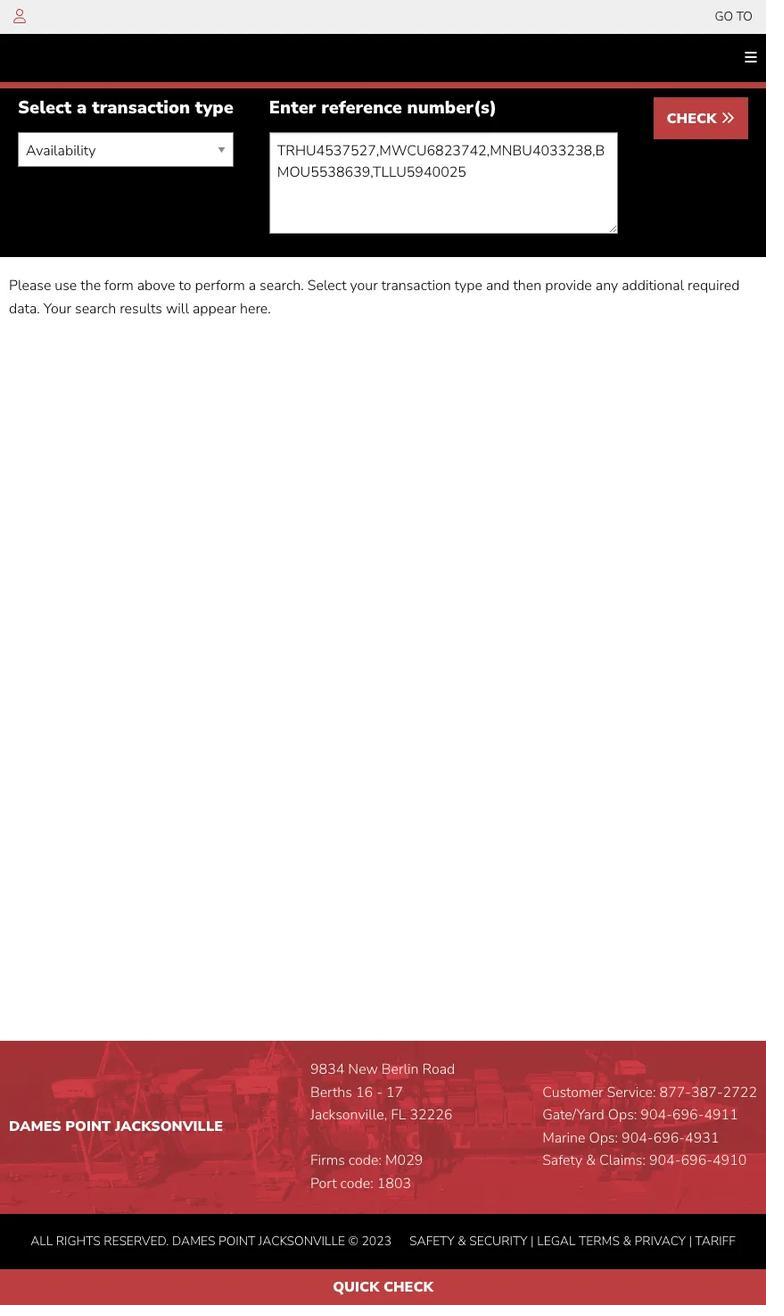 Task type: describe. For each thing, give the bounding box(es) containing it.
1 vertical spatial code:
[[341, 1174, 374, 1194]]

check inside button
[[668, 109, 721, 129]]

0 vertical spatial dames
[[9, 1117, 61, 1137]]

appear
[[193, 299, 237, 318]]

quick
[[333, 1278, 380, 1297]]

1 | from the left
[[531, 1233, 535, 1250]]

16
[[356, 1083, 373, 1102]]

go to
[[716, 8, 754, 25]]

marine
[[543, 1128, 586, 1148]]

number(s)
[[408, 96, 497, 120]]

privacy
[[635, 1233, 687, 1250]]

perform
[[195, 276, 245, 296]]

reference
[[322, 96, 403, 120]]

road
[[423, 1060, 456, 1080]]

provide
[[546, 276, 593, 296]]

additional
[[623, 276, 685, 296]]

port
[[311, 1174, 337, 1194]]

legal
[[538, 1233, 576, 1250]]

2 vertical spatial 904-
[[650, 1151, 682, 1171]]

safety inside customer service: 877-387-2722 gate/yard ops: 904-696-4911 marine ops: 904-696-4931 safety & claims: 904-696-4910
[[543, 1151, 583, 1171]]

0 horizontal spatial point
[[65, 1117, 111, 1137]]

tariff
[[696, 1233, 736, 1250]]

17
[[387, 1083, 404, 1102]]

required
[[688, 276, 741, 296]]

use
[[55, 276, 77, 296]]

32226
[[410, 1106, 453, 1125]]

check inside "link"
[[384, 1278, 434, 1297]]

bars image
[[746, 50, 758, 64]]

enter reference number(s)
[[270, 96, 497, 120]]

berlin
[[382, 1060, 419, 1080]]

2722
[[724, 1083, 758, 1102]]

1 vertical spatial dames
[[172, 1233, 216, 1250]]

0 horizontal spatial safety
[[410, 1233, 455, 1250]]

quick check link
[[0, 1270, 767, 1305]]

1 horizontal spatial point
[[219, 1233, 256, 1250]]

877-
[[660, 1083, 692, 1102]]

then
[[514, 276, 542, 296]]

0 vertical spatial code:
[[349, 1151, 382, 1171]]

any
[[596, 276, 619, 296]]

type inside please use the form above to perform a search. select your transaction type and then provide any additional required data. your search results will appear here.
[[455, 276, 483, 296]]

berths
[[311, 1083, 353, 1102]]

results
[[120, 299, 162, 318]]

m029
[[386, 1151, 424, 1171]]

your
[[44, 299, 71, 318]]

claims:
[[600, 1151, 646, 1171]]

0 horizontal spatial select
[[18, 96, 72, 120]]

9834
[[311, 1060, 345, 1080]]

rights
[[56, 1233, 101, 1250]]

2 vertical spatial 696-
[[682, 1151, 713, 1171]]

a inside please use the form above to perform a search. select your transaction type and then provide any additional required data. your search results will appear here.
[[249, 276, 256, 296]]

1 vertical spatial jacksonville
[[259, 1233, 346, 1250]]

1 vertical spatial 696-
[[654, 1128, 686, 1148]]

and
[[487, 276, 510, 296]]

search.
[[260, 276, 304, 296]]

2023
[[362, 1233, 392, 1250]]

all
[[31, 1233, 53, 1250]]

to
[[737, 8, 754, 25]]

user image
[[13, 9, 26, 23]]

service:
[[608, 1083, 657, 1102]]

form
[[105, 276, 134, 296]]

0 vertical spatial ops:
[[609, 1106, 638, 1125]]

go
[[716, 8, 734, 25]]

1803
[[377, 1174, 412, 1194]]

4931
[[686, 1128, 720, 1148]]

legal terms & privacy link
[[538, 1233, 687, 1250]]

customer
[[543, 1083, 604, 1102]]

search
[[75, 299, 116, 318]]

0 horizontal spatial jacksonville
[[115, 1117, 223, 1137]]

angle double right image
[[721, 111, 736, 125]]

dames point jacksonville
[[9, 1117, 223, 1137]]

will
[[166, 299, 189, 318]]

387-
[[692, 1083, 724, 1102]]

9834 new berlin road berths 16 - 17 jacksonville, fl 32226
[[311, 1060, 456, 1125]]

security
[[470, 1233, 528, 1250]]



Task type: locate. For each thing, give the bounding box(es) containing it.
0 vertical spatial 696-
[[673, 1106, 705, 1125]]

above
[[137, 276, 175, 296]]

type left enter on the left top
[[195, 96, 234, 120]]

1 horizontal spatial check
[[668, 109, 721, 129]]

code: right port
[[341, 1174, 374, 1194]]

customer service: 877-387-2722 gate/yard ops: 904-696-4911 marine ops: 904-696-4931 safety & claims: 904-696-4910
[[543, 1083, 758, 1171]]

fl
[[391, 1106, 407, 1125]]

696-
[[673, 1106, 705, 1125], [654, 1128, 686, 1148], [682, 1151, 713, 1171]]

to
[[179, 276, 192, 296]]

dames
[[9, 1117, 61, 1137], [172, 1233, 216, 1250]]

Enter reference number(s) text field
[[270, 132, 618, 234]]

0 horizontal spatial &
[[458, 1233, 467, 1250]]

tariff link
[[696, 1233, 736, 1250]]

quick check
[[333, 1278, 434, 1297]]

|
[[531, 1233, 535, 1250], [690, 1233, 693, 1250]]

& right terms
[[624, 1233, 632, 1250]]

check
[[668, 109, 721, 129], [384, 1278, 434, 1297]]

1 vertical spatial select
[[308, 276, 347, 296]]

transaction inside please use the form above to perform a search. select your transaction type and then provide any additional required data. your search results will appear here.
[[382, 276, 451, 296]]

type
[[195, 96, 234, 120], [455, 276, 483, 296]]

code: up 1803
[[349, 1151, 382, 1171]]

firms code:  m029 port code:  1803
[[311, 1151, 424, 1194]]

0 horizontal spatial transaction
[[92, 96, 190, 120]]

please use the form above to perform a search. select your transaction type and then provide any additional required data. your search results will appear here.
[[9, 276, 741, 318]]

0 vertical spatial select
[[18, 96, 72, 120]]

jacksonville
[[115, 1117, 223, 1137], [259, 1233, 346, 1250]]

1 horizontal spatial jacksonville
[[259, 1233, 346, 1250]]

| left legal
[[531, 1233, 535, 1250]]

reserved.
[[104, 1233, 169, 1250]]

4911
[[705, 1106, 739, 1125]]

1 vertical spatial a
[[249, 276, 256, 296]]

all rights reserved. dames point jacksonville © 2023
[[31, 1233, 392, 1250]]

here.
[[240, 299, 271, 318]]

footer
[[0, 1041, 767, 1270]]

©
[[349, 1233, 359, 1250]]

0 horizontal spatial type
[[195, 96, 234, 120]]

select inside please use the form above to perform a search. select your transaction type and then provide any additional required data. your search results will appear here.
[[308, 276, 347, 296]]

1 horizontal spatial &
[[587, 1151, 596, 1171]]

safety
[[543, 1151, 583, 1171], [410, 1233, 455, 1250]]

transaction
[[92, 96, 190, 120], [382, 276, 451, 296]]

please
[[9, 276, 51, 296]]

& left 'security'
[[458, 1233, 467, 1250]]

0 horizontal spatial check
[[384, 1278, 434, 1297]]

0 vertical spatial transaction
[[92, 96, 190, 120]]

your
[[350, 276, 378, 296]]

&
[[587, 1151, 596, 1171], [458, 1233, 467, 1250], [624, 1233, 632, 1250]]

904-
[[641, 1106, 673, 1125], [622, 1128, 654, 1148], [650, 1151, 682, 1171]]

safety & security link
[[410, 1233, 528, 1250]]

1 horizontal spatial |
[[690, 1233, 693, 1250]]

904- up claims:
[[622, 1128, 654, 1148]]

jacksonville,
[[311, 1106, 388, 1125]]

1 vertical spatial type
[[455, 276, 483, 296]]

0 vertical spatial type
[[195, 96, 234, 120]]

0 horizontal spatial a
[[77, 96, 87, 120]]

1 horizontal spatial safety
[[543, 1151, 583, 1171]]

1 horizontal spatial transaction
[[382, 276, 451, 296]]

& left claims:
[[587, 1151, 596, 1171]]

0 vertical spatial jacksonville
[[115, 1117, 223, 1137]]

safety down marine
[[543, 1151, 583, 1171]]

a
[[77, 96, 87, 120], [249, 276, 256, 296]]

type left and
[[455, 276, 483, 296]]

0 vertical spatial point
[[65, 1117, 111, 1137]]

1 vertical spatial transaction
[[382, 276, 451, 296]]

0 vertical spatial 904-
[[641, 1106, 673, 1125]]

904- right claims:
[[650, 1151, 682, 1171]]

1 vertical spatial point
[[219, 1233, 256, 1250]]

gate/yard
[[543, 1106, 605, 1125]]

1 horizontal spatial dames
[[172, 1233, 216, 1250]]

safety & security | legal terms & privacy | tariff
[[410, 1233, 736, 1250]]

1 vertical spatial check
[[384, 1278, 434, 1297]]

terms
[[579, 1233, 621, 1250]]

0 horizontal spatial dames
[[9, 1117, 61, 1137]]

0 horizontal spatial |
[[531, 1233, 535, 1250]]

1 horizontal spatial a
[[249, 276, 256, 296]]

2 horizontal spatial &
[[624, 1233, 632, 1250]]

-
[[377, 1083, 383, 1102]]

enter
[[270, 96, 316, 120]]

ops:
[[609, 1106, 638, 1125], [590, 1128, 619, 1148]]

ops: down service:
[[609, 1106, 638, 1125]]

4910
[[713, 1151, 748, 1171]]

safety right the 2023
[[410, 1233, 455, 1250]]

code:
[[349, 1151, 382, 1171], [341, 1174, 374, 1194]]

0 vertical spatial safety
[[543, 1151, 583, 1171]]

1 vertical spatial safety
[[410, 1233, 455, 1250]]

904- down 877-
[[641, 1106, 673, 1125]]

new
[[349, 1060, 378, 1080]]

check button
[[654, 97, 749, 139]]

& inside customer service: 877-387-2722 gate/yard ops: 904-696-4911 marine ops: 904-696-4931 safety & claims: 904-696-4910
[[587, 1151, 596, 1171]]

1 vertical spatial ops:
[[590, 1128, 619, 1148]]

0 vertical spatial a
[[77, 96, 87, 120]]

data.
[[9, 299, 40, 318]]

ops: up claims:
[[590, 1128, 619, 1148]]

1 horizontal spatial type
[[455, 276, 483, 296]]

select
[[18, 96, 72, 120], [308, 276, 347, 296]]

2 | from the left
[[690, 1233, 693, 1250]]

1 vertical spatial 904-
[[622, 1128, 654, 1148]]

the
[[81, 276, 101, 296]]

| left tariff
[[690, 1233, 693, 1250]]

firms
[[311, 1151, 345, 1171]]

1 horizontal spatial select
[[308, 276, 347, 296]]

select a transaction type
[[18, 96, 234, 120]]

point
[[65, 1117, 111, 1137], [219, 1233, 256, 1250]]

footer containing 9834 new berlin road
[[0, 1041, 767, 1270]]

0 vertical spatial check
[[668, 109, 721, 129]]



Task type: vqa. For each thing, say whether or not it's contained in the screenshot.
Terminal Info
no



